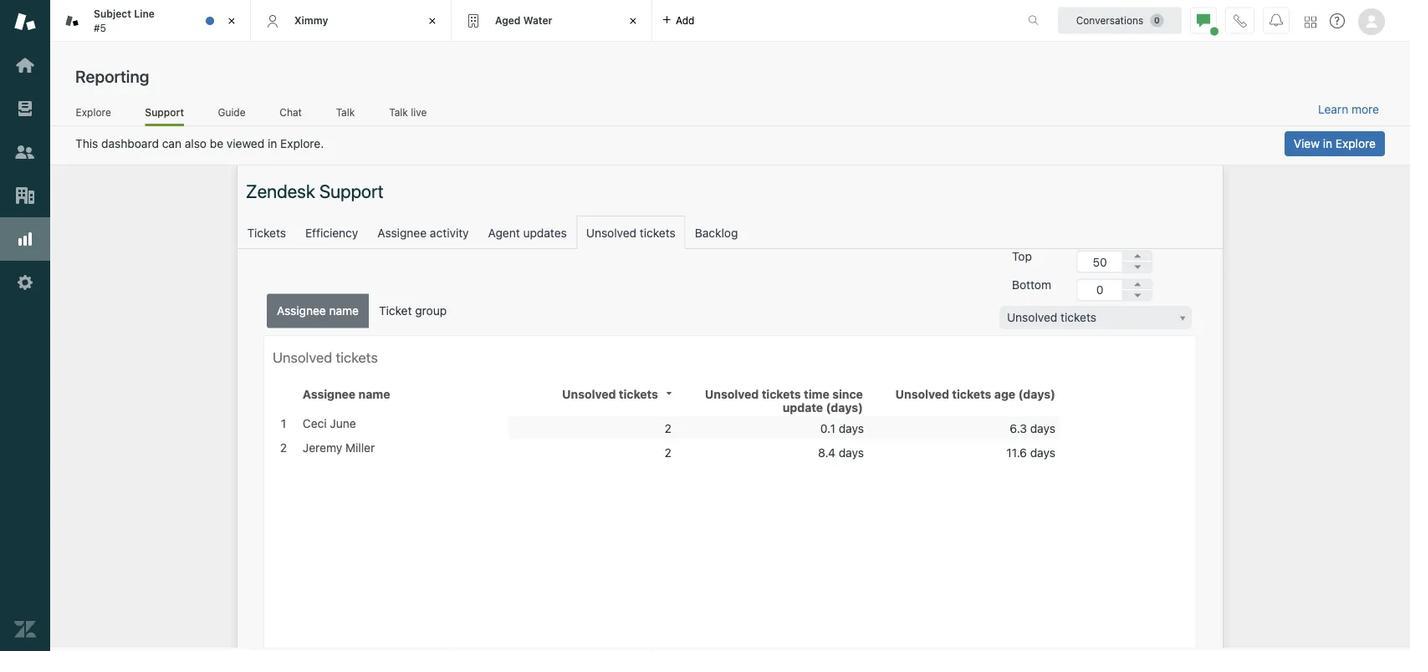 Task type: vqa. For each thing, say whether or not it's contained in the screenshot.
MISO:
no



Task type: describe. For each thing, give the bounding box(es) containing it.
this
[[75, 137, 98, 151]]

talk link
[[336, 106, 355, 124]]

reporting
[[75, 66, 149, 86]]

aged water tab
[[452, 0, 652, 42]]

admin image
[[14, 272, 36, 294]]

aged water
[[495, 14, 553, 26]]

talk live
[[389, 106, 427, 118]]

conversations
[[1076, 15, 1144, 26]]

explore link
[[75, 106, 112, 124]]

ximmy
[[294, 14, 328, 26]]

close image for aged water
[[625, 13, 642, 29]]

#5
[[94, 22, 106, 33]]

tabs tab list
[[50, 0, 1010, 42]]

subject line #5
[[94, 8, 155, 33]]

close image for ximmy
[[424, 13, 441, 29]]

also
[[185, 137, 207, 151]]

organizations image
[[14, 185, 36, 207]]

get started image
[[14, 54, 36, 76]]

view in explore
[[1294, 137, 1376, 151]]

can
[[162, 137, 182, 151]]

this dashboard can also be viewed in explore.
[[75, 137, 324, 151]]

talk live link
[[389, 106, 427, 124]]

2 in from the left
[[268, 137, 277, 151]]

conversations button
[[1058, 7, 1182, 34]]

water
[[523, 14, 553, 26]]

button displays agent's chat status as online. image
[[1197, 14, 1210, 27]]

0 horizontal spatial explore
[[76, 106, 111, 118]]

view
[[1294, 137, 1320, 151]]

learn more link
[[1318, 102, 1379, 117]]

guide
[[218, 106, 246, 118]]

explore inside button
[[1336, 137, 1376, 151]]

ximmy tab
[[251, 0, 452, 42]]

talk for talk
[[336, 106, 355, 118]]

support link
[[145, 106, 184, 126]]

views image
[[14, 98, 36, 120]]



Task type: locate. For each thing, give the bounding box(es) containing it.
learn
[[1318, 102, 1349, 116]]

1 horizontal spatial in
[[1323, 137, 1333, 151]]

0 horizontal spatial in
[[268, 137, 277, 151]]

0 horizontal spatial talk
[[336, 106, 355, 118]]

in
[[1323, 137, 1333, 151], [268, 137, 277, 151]]

explore
[[76, 106, 111, 118], [1336, 137, 1376, 151]]

line
[[134, 8, 155, 20]]

close image inside ximmy tab
[[424, 13, 441, 29]]

get help image
[[1330, 13, 1345, 28]]

1 talk from the left
[[336, 106, 355, 118]]

talk right "chat"
[[336, 106, 355, 118]]

dashboard
[[101, 137, 159, 151]]

customers image
[[14, 141, 36, 163]]

subject
[[94, 8, 131, 20]]

learn more
[[1318, 102, 1379, 116]]

view in explore button
[[1285, 131, 1385, 156]]

chat
[[280, 106, 302, 118]]

explore.
[[280, 137, 324, 151]]

explore down learn more link
[[1336, 137, 1376, 151]]

1 vertical spatial explore
[[1336, 137, 1376, 151]]

2 close image from the left
[[424, 13, 441, 29]]

tab
[[50, 0, 251, 42]]

close image left add dropdown button
[[625, 13, 642, 29]]

add
[[676, 15, 695, 26]]

talk left the live
[[389, 106, 408, 118]]

more
[[1352, 102, 1379, 116]]

talk
[[336, 106, 355, 118], [389, 106, 408, 118]]

0 horizontal spatial close image
[[223, 13, 240, 29]]

close image inside the aged water tab
[[625, 13, 642, 29]]

add button
[[652, 0, 705, 41]]

in right view
[[1323, 137, 1333, 151]]

reporting image
[[14, 228, 36, 250]]

explore up this
[[76, 106, 111, 118]]

1 horizontal spatial talk
[[389, 106, 408, 118]]

talk for talk live
[[389, 106, 408, 118]]

in inside button
[[1323, 137, 1333, 151]]

zendesk support image
[[14, 11, 36, 33]]

zendesk products image
[[1305, 16, 1317, 28]]

1 in from the left
[[1323, 137, 1333, 151]]

zendesk image
[[14, 619, 36, 641]]

1 horizontal spatial close image
[[424, 13, 441, 29]]

tab containing subject line
[[50, 0, 251, 42]]

close image left ximmy
[[223, 13, 240, 29]]

close image left aged
[[424, 13, 441, 29]]

guide link
[[218, 106, 246, 124]]

1 horizontal spatial explore
[[1336, 137, 1376, 151]]

3 close image from the left
[[625, 13, 642, 29]]

aged
[[495, 14, 521, 26]]

0 vertical spatial explore
[[76, 106, 111, 118]]

live
[[411, 106, 427, 118]]

main element
[[0, 0, 50, 652]]

close image inside "tab"
[[223, 13, 240, 29]]

2 talk from the left
[[389, 106, 408, 118]]

notifications image
[[1270, 14, 1283, 27]]

support
[[145, 106, 184, 118]]

chat link
[[279, 106, 302, 124]]

close image
[[223, 13, 240, 29], [424, 13, 441, 29], [625, 13, 642, 29]]

be
[[210, 137, 223, 151]]

2 horizontal spatial close image
[[625, 13, 642, 29]]

viewed
[[227, 137, 265, 151]]

in right the viewed
[[268, 137, 277, 151]]

1 close image from the left
[[223, 13, 240, 29]]



